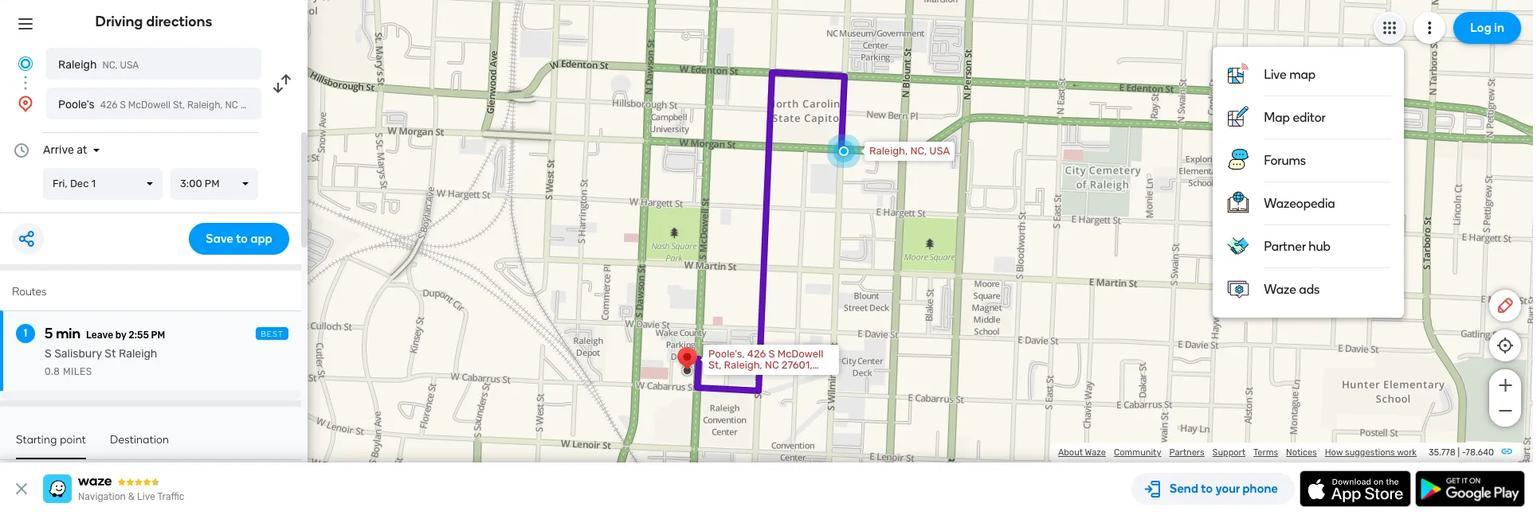 Task type: locate. For each thing, give the bounding box(es) containing it.
waze
[[1085, 448, 1106, 458]]

current location image
[[16, 54, 35, 73]]

pm right 2:55 on the bottom of page
[[151, 330, 165, 341]]

nc,
[[102, 60, 118, 71], [910, 145, 927, 157]]

destination button
[[110, 433, 169, 458]]

support
[[1212, 448, 1245, 458]]

st, for poole's,
[[708, 359, 721, 371]]

pm right 3:00
[[205, 178, 220, 190]]

0 horizontal spatial mcdowell
[[128, 100, 170, 111]]

raleigh down 2:55 on the bottom of page
[[119, 347, 157, 361]]

27601,
[[240, 100, 269, 111], [782, 359, 812, 371]]

nc, inside 'raleigh nc, usa'
[[102, 60, 118, 71]]

1 horizontal spatial 426
[[747, 348, 766, 360]]

1 horizontal spatial 27601,
[[782, 359, 812, 371]]

426 inside 'poole's, 426 s mcdowell st, raleigh, nc 27601, usa'
[[747, 348, 766, 360]]

1 vertical spatial 27601,
[[782, 359, 812, 371]]

s right poole's
[[120, 100, 126, 111]]

0 vertical spatial mcdowell
[[128, 100, 170, 111]]

mcdowell inside 'poole's, 426 s mcdowell st, raleigh, nc 27601, usa'
[[778, 348, 823, 360]]

s inside poole's 426 s mcdowell st, raleigh, nc 27601, usa
[[120, 100, 126, 111]]

st,
[[173, 100, 185, 111], [708, 359, 721, 371]]

1 vertical spatial raleigh
[[119, 347, 157, 361]]

1 horizontal spatial raleigh,
[[724, 359, 762, 371]]

live
[[137, 492, 155, 503]]

27601, inside 'poole's, 426 s mcdowell st, raleigh, nc 27601, usa'
[[782, 359, 812, 371]]

raleigh nc, usa
[[58, 58, 139, 72]]

usa inside 'poole's, 426 s mcdowell st, raleigh, nc 27601, usa'
[[708, 371, 729, 382]]

point
[[60, 433, 86, 447]]

partners
[[1169, 448, 1205, 458]]

mcdowell for poole's
[[128, 100, 170, 111]]

mcdowell down 'raleigh nc, usa'
[[128, 100, 170, 111]]

fri, dec 1
[[53, 178, 96, 190]]

3:00
[[180, 178, 202, 190]]

s inside 'poole's, 426 s mcdowell st, raleigh, nc 27601, usa'
[[769, 348, 775, 360]]

raleigh, inside poole's 426 s mcdowell st, raleigh, nc 27601, usa
[[187, 100, 223, 111]]

by
[[115, 330, 126, 341]]

1 vertical spatial nc,
[[910, 145, 927, 157]]

0 horizontal spatial nc,
[[102, 60, 118, 71]]

nc inside poole's 426 s mcdowell st, raleigh, nc 27601, usa
[[225, 100, 238, 111]]

426 right the 'poole's,'
[[747, 348, 766, 360]]

0 vertical spatial st,
[[173, 100, 185, 111]]

426 right poole's
[[100, 100, 117, 111]]

0 horizontal spatial st,
[[173, 100, 185, 111]]

raleigh, inside 'poole's, 426 s mcdowell st, raleigh, nc 27601, usa'
[[724, 359, 762, 371]]

raleigh, for poole's
[[187, 100, 223, 111]]

st, inside 'poole's, 426 s mcdowell st, raleigh, nc 27601, usa'
[[708, 359, 721, 371]]

1
[[91, 178, 96, 190], [24, 327, 27, 340]]

0 horizontal spatial raleigh,
[[187, 100, 223, 111]]

mcdowell
[[128, 100, 170, 111], [778, 348, 823, 360]]

1 vertical spatial 426
[[747, 348, 766, 360]]

1 horizontal spatial nc,
[[910, 145, 927, 157]]

27601, inside poole's 426 s mcdowell st, raleigh, nc 27601, usa
[[240, 100, 269, 111]]

about waze link
[[1058, 448, 1106, 458]]

poole's
[[58, 98, 95, 112]]

suggestions
[[1345, 448, 1395, 458]]

0 vertical spatial nc
[[225, 100, 238, 111]]

1 horizontal spatial nc
[[765, 359, 779, 371]]

1 vertical spatial 1
[[24, 327, 27, 340]]

0 horizontal spatial s
[[45, 347, 52, 361]]

1 vertical spatial raleigh,
[[869, 145, 908, 157]]

1 vertical spatial mcdowell
[[778, 348, 823, 360]]

about
[[1058, 448, 1083, 458]]

2:55
[[128, 330, 149, 341]]

1 vertical spatial st,
[[708, 359, 721, 371]]

min
[[56, 325, 80, 343]]

st
[[105, 347, 116, 361]]

best
[[261, 330, 284, 339]]

nc inside 'poole's, 426 s mcdowell st, raleigh, nc 27601, usa'
[[765, 359, 779, 371]]

salisbury
[[54, 347, 102, 361]]

s
[[120, 100, 126, 111], [45, 347, 52, 361], [769, 348, 775, 360]]

1 vertical spatial nc
[[765, 359, 779, 371]]

s salisbury st raleigh 0.8 miles
[[45, 347, 157, 378]]

0 vertical spatial pm
[[205, 178, 220, 190]]

raleigh up poole's
[[58, 58, 97, 72]]

0 vertical spatial nc,
[[102, 60, 118, 71]]

1 horizontal spatial mcdowell
[[778, 348, 823, 360]]

pm inside list box
[[205, 178, 220, 190]]

usa
[[120, 60, 139, 71], [271, 100, 290, 111], [929, 145, 950, 157], [708, 371, 729, 382]]

0 horizontal spatial 1
[[24, 327, 27, 340]]

s up 0.8
[[45, 347, 52, 361]]

5 min leave by 2:55 pm
[[45, 325, 165, 343]]

1 horizontal spatial 1
[[91, 178, 96, 190]]

1 horizontal spatial raleigh
[[119, 347, 157, 361]]

zoom out image
[[1495, 402, 1515, 421]]

st, inside poole's 426 s mcdowell st, raleigh, nc 27601, usa
[[173, 100, 185, 111]]

raleigh
[[58, 58, 97, 72], [119, 347, 157, 361]]

pm inside 5 min leave by 2:55 pm
[[151, 330, 165, 341]]

pm
[[205, 178, 220, 190], [151, 330, 165, 341]]

starting point button
[[16, 433, 86, 460]]

leave
[[86, 330, 113, 341]]

2 vertical spatial raleigh,
[[724, 359, 762, 371]]

1 left 5
[[24, 327, 27, 340]]

426 for poole's,
[[747, 348, 766, 360]]

s right the 'poole's,'
[[769, 348, 775, 360]]

raleigh,
[[187, 100, 223, 111], [869, 145, 908, 157], [724, 359, 762, 371]]

nc
[[225, 100, 238, 111], [765, 359, 779, 371]]

0.8
[[45, 367, 60, 378]]

zoom in image
[[1495, 376, 1515, 395]]

starting point
[[16, 433, 86, 447]]

0 vertical spatial 27601,
[[240, 100, 269, 111]]

&
[[128, 492, 135, 503]]

0 horizontal spatial raleigh
[[58, 58, 97, 72]]

notices link
[[1286, 448, 1317, 458]]

0 horizontal spatial 27601,
[[240, 100, 269, 111]]

0 horizontal spatial pm
[[151, 330, 165, 341]]

1 horizontal spatial s
[[120, 100, 126, 111]]

426 inside poole's 426 s mcdowell st, raleigh, nc 27601, usa
[[100, 100, 117, 111]]

mcdowell right the 'poole's,'
[[778, 348, 823, 360]]

0 vertical spatial raleigh,
[[187, 100, 223, 111]]

1 horizontal spatial st,
[[708, 359, 721, 371]]

navigation
[[78, 492, 126, 503]]

426
[[100, 100, 117, 111], [747, 348, 766, 360]]

mcdowell inside poole's 426 s mcdowell st, raleigh, nc 27601, usa
[[128, 100, 170, 111]]

community link
[[1114, 448, 1161, 458]]

0 vertical spatial raleigh
[[58, 58, 97, 72]]

2 horizontal spatial s
[[769, 348, 775, 360]]

1 right dec
[[91, 178, 96, 190]]

1 horizontal spatial pm
[[205, 178, 220, 190]]

0 vertical spatial 1
[[91, 178, 96, 190]]

1 vertical spatial pm
[[151, 330, 165, 341]]

work
[[1397, 448, 1417, 458]]

partners link
[[1169, 448, 1205, 458]]

0 horizontal spatial 426
[[100, 100, 117, 111]]

0 horizontal spatial nc
[[225, 100, 238, 111]]

3:00 pm
[[180, 178, 220, 190]]

0 vertical spatial 426
[[100, 100, 117, 111]]



Task type: describe. For each thing, give the bounding box(es) containing it.
raleigh, nc, usa
[[869, 145, 950, 157]]

usa inside 'raleigh nc, usa'
[[120, 60, 139, 71]]

clock image
[[12, 141, 31, 160]]

pencil image
[[1496, 296, 1515, 316]]

nc for poole's
[[225, 100, 238, 111]]

3:00 pm list box
[[171, 168, 258, 200]]

s inside 's salisbury st raleigh 0.8 miles'
[[45, 347, 52, 361]]

nc, for raleigh
[[102, 60, 118, 71]]

poole's 426 s mcdowell st, raleigh, nc 27601, usa
[[58, 98, 290, 112]]

miles
[[63, 367, 92, 378]]

|
[[1458, 448, 1460, 458]]

usa inside poole's 426 s mcdowell st, raleigh, nc 27601, usa
[[271, 100, 290, 111]]

routes
[[12, 285, 46, 299]]

poole's, 426 s mcdowell st, raleigh, nc 27601, usa
[[708, 348, 823, 382]]

78.640
[[1466, 448, 1494, 458]]

support link
[[1212, 448, 1245, 458]]

poole's,
[[708, 348, 745, 360]]

35.778 | -78.640
[[1429, 448, 1494, 458]]

navigation & live traffic
[[78, 492, 184, 503]]

traffic
[[157, 492, 184, 503]]

-
[[1462, 448, 1466, 458]]

destination
[[110, 433, 169, 447]]

27601, for poole's,
[[782, 359, 812, 371]]

arrive
[[43, 143, 74, 157]]

x image
[[12, 480, 31, 499]]

1 inside list box
[[91, 178, 96, 190]]

27601, for poole's
[[240, 100, 269, 111]]

st, for poole's
[[173, 100, 185, 111]]

raleigh inside 's salisbury st raleigh 0.8 miles'
[[119, 347, 157, 361]]

at
[[77, 143, 87, 157]]

how
[[1325, 448, 1343, 458]]

dec
[[70, 178, 89, 190]]

community
[[1114, 448, 1161, 458]]

driving directions
[[95, 13, 212, 30]]

terms
[[1253, 448, 1278, 458]]

fri,
[[53, 178, 68, 190]]

s for poole's,
[[769, 348, 775, 360]]

directions
[[146, 13, 212, 30]]

how suggestions work link
[[1325, 448, 1417, 458]]

nc, for raleigh,
[[910, 145, 927, 157]]

35.778
[[1429, 448, 1456, 458]]

arrive at
[[43, 143, 87, 157]]

nc for poole's,
[[765, 359, 779, 371]]

raleigh, for poole's,
[[724, 359, 762, 371]]

about waze community partners support terms notices how suggestions work
[[1058, 448, 1417, 458]]

426 for poole's
[[100, 100, 117, 111]]

terms link
[[1253, 448, 1278, 458]]

mcdowell for poole's,
[[778, 348, 823, 360]]

location image
[[16, 94, 35, 113]]

starting
[[16, 433, 57, 447]]

2 horizontal spatial raleigh,
[[869, 145, 908, 157]]

driving
[[95, 13, 143, 30]]

fri, dec 1 list box
[[43, 168, 163, 200]]

link image
[[1500, 445, 1513, 458]]

notices
[[1286, 448, 1317, 458]]

s for poole's
[[120, 100, 126, 111]]

5
[[45, 325, 53, 343]]



Task type: vqa. For each thing, say whether or not it's contained in the screenshot.
McDowell
yes



